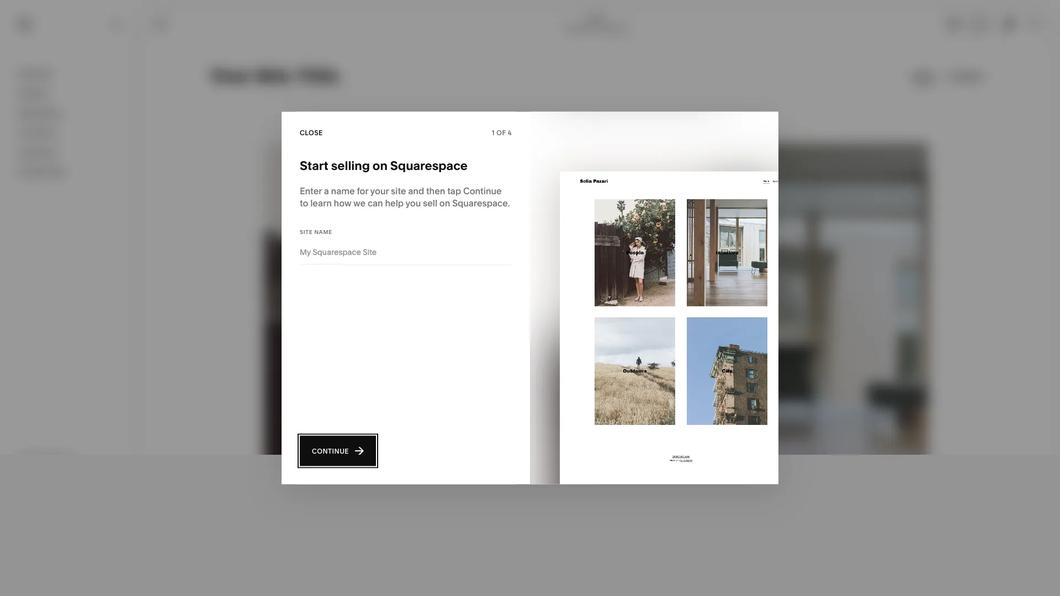 Task type: describe. For each thing, give the bounding box(es) containing it.
site
[[300, 229, 313, 236]]

marketing link
[[18, 107, 123, 120]]

of
[[497, 129, 506, 137]]

1 vertical spatial name
[[314, 229, 332, 236]]

website
[[18, 68, 53, 79]]

asset library link
[[18, 453, 123, 466]]

0 horizontal spatial on
[[373, 158, 388, 173]]

can
[[368, 198, 383, 209]]

4
[[508, 129, 512, 137]]

scheduling
[[18, 167, 66, 177]]

website link
[[18, 68, 123, 81]]

published
[[597, 24, 628, 32]]

analytics
[[18, 147, 57, 158]]

work portfolio · published
[[565, 15, 628, 32]]

marketing
[[18, 108, 61, 118]]

name inside enter a name for your site and then tap continue to learn how we can help you sell on squarespace.
[[331, 186, 355, 197]]

you
[[406, 198, 421, 209]]

Site name field
[[300, 246, 512, 258]]

scheduling link
[[18, 166, 123, 179]]

continue inside button
[[312, 447, 349, 455]]

·
[[593, 24, 595, 32]]

analytics link
[[18, 146, 123, 159]]

1
[[492, 129, 495, 137]]

1 of 4
[[492, 129, 512, 137]]

site name
[[300, 229, 332, 236]]

selling
[[331, 158, 370, 173]]

how
[[334, 198, 352, 209]]

your
[[370, 186, 389, 197]]

asset library
[[18, 453, 74, 464]]

close button
[[300, 123, 323, 143]]

start selling on squarespace
[[300, 158, 468, 173]]

and
[[408, 186, 424, 197]]

a
[[324, 186, 329, 197]]



Task type: locate. For each thing, give the bounding box(es) containing it.
enter
[[300, 186, 322, 197]]

tap
[[447, 186, 461, 197]]

site
[[391, 186, 406, 197]]

enter a name for your site and then tap continue to learn how we can help you sell on squarespace.
[[300, 186, 510, 209]]

asset
[[18, 453, 42, 464]]

contacts
[[18, 127, 56, 138]]

on inside enter a name for your site and then tap continue to learn how we can help you sell on squarespace.
[[440, 198, 450, 209]]

0 horizontal spatial continue
[[312, 447, 349, 455]]

work
[[588, 15, 605, 23]]

learn
[[311, 198, 332, 209]]

to
[[300, 198, 308, 209]]

continue
[[463, 186, 502, 197], [312, 447, 349, 455]]

help
[[385, 198, 404, 209]]

name up how
[[331, 186, 355, 197]]

1 horizontal spatial continue
[[463, 186, 502, 197]]

continue button
[[300, 436, 376, 466]]

then
[[426, 186, 445, 197]]

1 vertical spatial continue
[[312, 447, 349, 455]]

close
[[300, 129, 323, 137]]

selling link
[[18, 88, 123, 101]]

0 vertical spatial name
[[331, 186, 355, 197]]

on right sell
[[440, 198, 450, 209]]

name
[[331, 186, 355, 197], [314, 229, 332, 236]]

1 horizontal spatial on
[[440, 198, 450, 209]]

edit button
[[146, 14, 176, 34]]

on up your
[[373, 158, 388, 173]]

we
[[353, 198, 366, 209]]

edit
[[154, 20, 169, 28]]

sell
[[423, 198, 437, 209]]

portfolio
[[565, 24, 592, 32]]

0 vertical spatial on
[[373, 158, 388, 173]]

selling
[[18, 88, 47, 99]]

start
[[300, 158, 329, 173]]

0 vertical spatial continue
[[463, 186, 502, 197]]

for
[[357, 186, 369, 197]]

name right site
[[314, 229, 332, 236]]

tab list
[[942, 15, 992, 33]]

contacts link
[[18, 127, 123, 140]]

library
[[44, 453, 74, 464]]

squarespace
[[390, 158, 468, 173]]

continue inside enter a name for your site and then tap continue to learn how we can help you sell on squarespace.
[[463, 186, 502, 197]]

1 vertical spatial on
[[440, 198, 450, 209]]

on
[[373, 158, 388, 173], [440, 198, 450, 209]]

squarespace.
[[452, 198, 510, 209]]



Task type: vqa. For each thing, say whether or not it's contained in the screenshot.
Continue Button
yes



